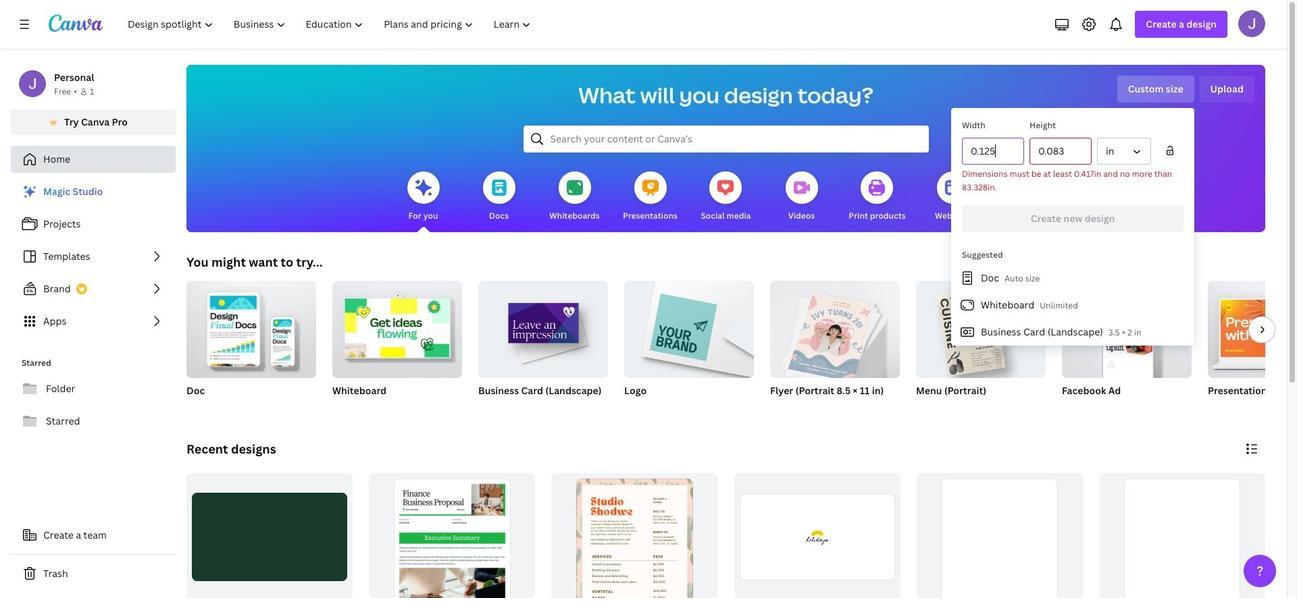 Task type: describe. For each thing, give the bounding box(es) containing it.
jacob simon image
[[1238, 10, 1266, 37]]



Task type: vqa. For each thing, say whether or not it's contained in the screenshot.
Print Hoodies
no



Task type: locate. For each thing, give the bounding box(es) containing it.
top level navigation element
[[119, 11, 543, 38]]

Units: in button
[[1097, 138, 1151, 165]]

None search field
[[523, 126, 929, 153]]

Search search field
[[550, 126, 902, 152]]

1 horizontal spatial list
[[951, 265, 1195, 346]]

alert
[[962, 168, 1184, 195]]

None number field
[[971, 139, 1016, 164], [1039, 139, 1083, 164], [971, 139, 1016, 164], [1039, 139, 1083, 164]]

0 horizontal spatial list
[[11, 178, 176, 335]]

list
[[11, 178, 176, 335], [951, 265, 1195, 346]]

group
[[332, 276, 462, 415], [332, 276, 462, 378], [478, 276, 608, 415], [478, 276, 608, 378], [624, 276, 754, 415], [624, 276, 754, 378], [770, 276, 900, 415], [770, 276, 900, 383], [186, 281, 316, 415], [916, 281, 1046, 415], [916, 281, 1046, 378], [1062, 281, 1192, 415], [1062, 281, 1192, 378], [1208, 281, 1297, 415], [1208, 281, 1297, 378], [369, 474, 535, 599], [552, 474, 718, 599], [734, 474, 900, 599], [917, 474, 1083, 599], [1099, 474, 1266, 599]]



